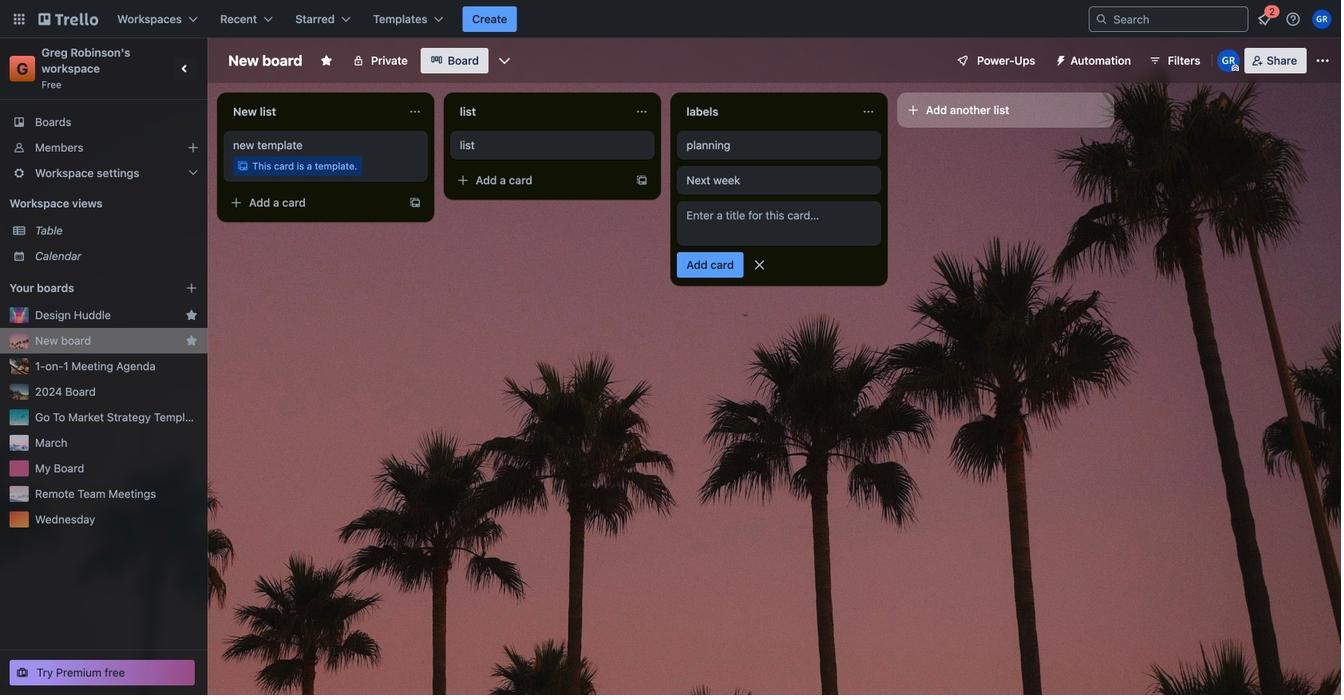 Task type: describe. For each thing, give the bounding box(es) containing it.
1 horizontal spatial create from template… image
[[636, 174, 648, 187]]

2 notifications image
[[1255, 10, 1274, 29]]

0 vertical spatial greg robinson (gregrobinson96) image
[[1313, 10, 1332, 29]]

primary element
[[0, 0, 1341, 38]]

1 vertical spatial greg robinson (gregrobinson96) image
[[1218, 50, 1240, 72]]

customize views image
[[497, 53, 513, 69]]

Enter a title for this card… text field
[[677, 201, 882, 246]]

this member is an admin of this board. image
[[1232, 65, 1239, 72]]

star or unstar board image
[[320, 54, 333, 67]]

cancel image
[[752, 257, 768, 273]]



Task type: locate. For each thing, give the bounding box(es) containing it.
greg robinson (gregrobinson96) image down search field
[[1218, 50, 1240, 72]]

0 vertical spatial starred icon image
[[185, 309, 198, 322]]

open information menu image
[[1286, 11, 1302, 27]]

greg robinson (gregrobinson96) image
[[1313, 10, 1332, 29], [1218, 50, 1240, 72]]

Search field
[[1108, 8, 1248, 30]]

0 horizontal spatial create from template… image
[[409, 196, 422, 209]]

1 starred icon image from the top
[[185, 309, 198, 322]]

search image
[[1096, 13, 1108, 26]]

0 horizontal spatial greg robinson (gregrobinson96) image
[[1218, 50, 1240, 72]]

sm image
[[1048, 48, 1071, 70]]

Board name text field
[[220, 48, 310, 73]]

None text field
[[224, 99, 402, 125], [450, 99, 629, 125], [677, 99, 856, 125], [224, 99, 402, 125], [450, 99, 629, 125], [677, 99, 856, 125]]

create from template… image
[[636, 174, 648, 187], [409, 196, 422, 209]]

starred icon image
[[185, 309, 198, 322], [185, 335, 198, 347]]

1 vertical spatial starred icon image
[[185, 335, 198, 347]]

show menu image
[[1315, 53, 1331, 69]]

1 vertical spatial create from template… image
[[409, 196, 422, 209]]

greg robinson (gregrobinson96) image right the open information menu image
[[1313, 10, 1332, 29]]

your boards with 9 items element
[[10, 279, 161, 298]]

0 vertical spatial create from template… image
[[636, 174, 648, 187]]

2 starred icon image from the top
[[185, 335, 198, 347]]

workspace navigation collapse icon image
[[174, 57, 196, 80]]

add board image
[[185, 282, 198, 295]]

back to home image
[[38, 6, 98, 32]]

1 horizontal spatial greg robinson (gregrobinson96) image
[[1313, 10, 1332, 29]]



Task type: vqa. For each thing, say whether or not it's contained in the screenshot.
right Create from template… icon
yes



